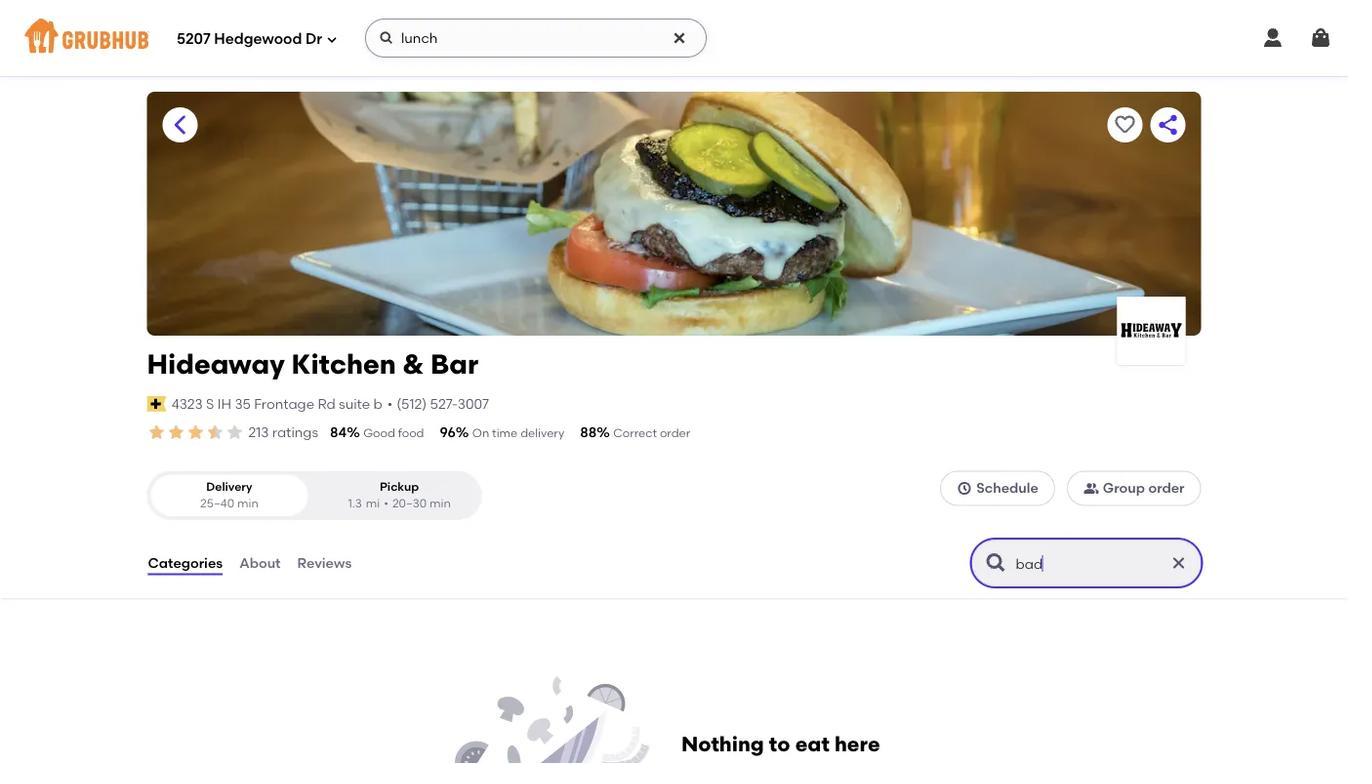 Task type: vqa. For each thing, say whether or not it's contained in the screenshot.
Delivery instructions text box
no



Task type: locate. For each thing, give the bounding box(es) containing it.
order for correct order
[[660, 426, 691, 441]]

2 min from the left
[[430, 497, 451, 511]]

order inside button
[[1149, 480, 1185, 497]]

on
[[473, 426, 490, 441]]

time
[[492, 426, 518, 441]]

delivery
[[521, 426, 565, 441]]

(512) 527-3007 button
[[397, 394, 489, 414]]

min inside pickup 1.3 mi • 20–30 min
[[430, 497, 451, 511]]

b
[[374, 396, 383, 412]]

25–40
[[200, 497, 234, 511]]

213 ratings
[[249, 424, 318, 441]]

order right correct
[[660, 426, 691, 441]]

• right b
[[388, 396, 393, 412]]

hideaway kitchen & bar
[[147, 348, 479, 381]]

svg image
[[1310, 26, 1333, 50], [379, 30, 395, 46], [672, 30, 688, 46], [326, 34, 338, 45], [957, 481, 973, 496]]

about button
[[238, 529, 282, 599]]

option group
[[147, 471, 482, 521]]

to
[[770, 732, 791, 757]]

min
[[237, 497, 259, 511], [430, 497, 451, 511]]

save this restaurant button
[[1108, 107, 1143, 143]]

1 vertical spatial order
[[1149, 480, 1185, 497]]

reviews button
[[297, 529, 353, 599]]

share icon image
[[1157, 113, 1180, 137]]

ratings
[[272, 424, 318, 441]]

pickup 1.3 mi • 20–30 min
[[348, 480, 451, 511]]

eat
[[796, 732, 830, 757]]

schedule
[[977, 480, 1039, 497]]

4323
[[172, 396, 203, 412]]

1 min from the left
[[237, 497, 259, 511]]

1 horizontal spatial order
[[1149, 480, 1185, 497]]

correct order
[[614, 426, 691, 441]]

x icon image
[[1170, 554, 1189, 573]]

kitchen
[[292, 348, 396, 381]]

1 horizontal spatial min
[[430, 497, 451, 511]]

order
[[660, 426, 691, 441], [1149, 480, 1185, 497]]

min inside "delivery 25–40 min"
[[237, 497, 259, 511]]

213
[[249, 424, 269, 441]]

schedule button
[[941, 471, 1056, 506]]

4323 s ih 35 frontage rd suite b
[[172, 396, 383, 412]]

88
[[580, 424, 597, 441]]

option group containing delivery 25–40 min
[[147, 471, 482, 521]]

order right 'group' at right bottom
[[1149, 480, 1185, 497]]

•
[[388, 396, 393, 412], [384, 497, 389, 511]]

0 vertical spatial order
[[660, 426, 691, 441]]

group order button
[[1067, 471, 1202, 506]]

here
[[835, 732, 881, 757]]

min down delivery
[[237, 497, 259, 511]]

4323 s ih 35 frontage rd suite b button
[[171, 393, 384, 415]]

&
[[403, 348, 424, 381]]

subscription pass image
[[147, 396, 167, 412]]

• right mi at the bottom left of the page
[[384, 497, 389, 511]]

0 horizontal spatial order
[[660, 426, 691, 441]]

people icon image
[[1084, 481, 1100, 496]]

bar
[[431, 348, 479, 381]]

svg image
[[1262, 26, 1285, 50]]

0 horizontal spatial min
[[237, 497, 259, 511]]

good
[[363, 426, 396, 441]]

min right 20–30
[[430, 497, 451, 511]]

1 vertical spatial •
[[384, 497, 389, 511]]

3007
[[458, 396, 489, 412]]

ih
[[218, 396, 232, 412]]

527-
[[430, 396, 458, 412]]

s
[[206, 396, 214, 412]]

star icon image
[[147, 423, 167, 442], [167, 423, 186, 442], [186, 423, 206, 442], [206, 423, 225, 442], [206, 423, 225, 442], [225, 423, 245, 442]]

about
[[239, 555, 281, 572]]



Task type: describe. For each thing, give the bounding box(es) containing it.
delivery
[[206, 480, 253, 494]]

categories button
[[147, 529, 224, 599]]

good food
[[363, 426, 424, 441]]

• (512) 527-3007
[[388, 396, 489, 412]]

hideaway kitchen & bar logo image
[[1118, 297, 1186, 365]]

food
[[398, 426, 424, 441]]

caret left icon image
[[168, 113, 192, 137]]

no search results image
[[455, 677, 650, 765]]

hedgewood
[[214, 30, 302, 48]]

hideaway
[[147, 348, 285, 381]]

20–30
[[393, 497, 427, 511]]

correct
[[614, 426, 657, 441]]

suite
[[339, 396, 370, 412]]

reviews
[[297, 555, 352, 572]]

on time delivery
[[473, 426, 565, 441]]

group
[[1104, 480, 1146, 497]]

pickup
[[380, 480, 419, 494]]

group order
[[1104, 480, 1185, 497]]

35
[[235, 396, 251, 412]]

mi
[[366, 497, 380, 511]]

Search Hideaway Kitchen & Bar search field
[[1014, 555, 1164, 573]]

5207 hedgewood dr
[[177, 30, 322, 48]]

frontage
[[254, 396, 315, 412]]

rd
[[318, 396, 336, 412]]

96
[[440, 424, 456, 441]]

(512)
[[397, 396, 427, 412]]

order for group order
[[1149, 480, 1185, 497]]

delivery 25–40 min
[[200, 480, 259, 511]]

categories
[[148, 555, 223, 572]]

main navigation navigation
[[0, 0, 1349, 76]]

nothing
[[682, 732, 765, 757]]

84
[[330, 424, 347, 441]]

dr
[[306, 30, 322, 48]]

1.3
[[348, 497, 362, 511]]

save this restaurant image
[[1114, 113, 1137, 137]]

• inside pickup 1.3 mi • 20–30 min
[[384, 497, 389, 511]]

search icon image
[[985, 552, 1008, 575]]

nothing to eat here
[[682, 732, 881, 757]]

0 vertical spatial •
[[388, 396, 393, 412]]

svg image inside "schedule" button
[[957, 481, 973, 496]]

Search for food, convenience, alcohol... search field
[[365, 19, 707, 58]]

5207
[[177, 30, 211, 48]]



